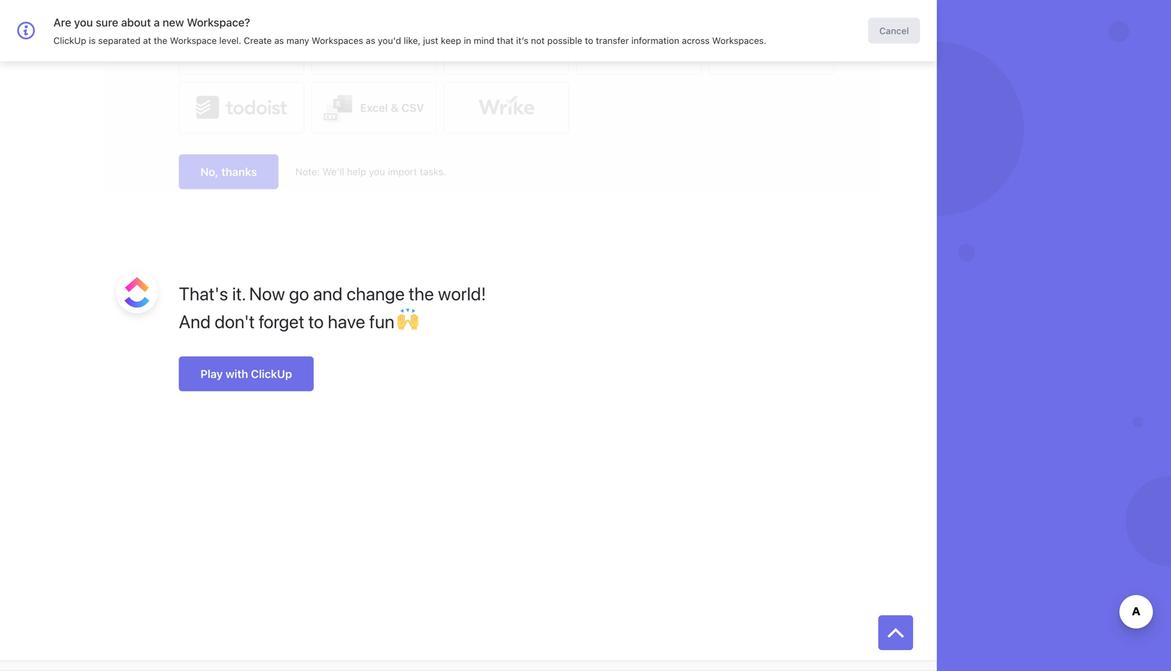 Task type: vqa. For each thing, say whether or not it's contained in the screenshot.
THE 'TO' in the Are you sure about a new Workspace? ClickUp is separated at the Workspace level. Create as many Workspaces as you'd like, just keep in mind that it's not possible to transfer information across Workspaces.
yes



Task type: locate. For each thing, give the bounding box(es) containing it.
0 vertical spatial the
[[154, 35, 167, 46]]

clickup inside play with clickup 'button'
[[251, 367, 292, 381]]

it's
[[516, 35, 529, 46]]

clickup
[[53, 35, 86, 46], [251, 367, 292, 381]]

1 horizontal spatial you
[[369, 166, 385, 177]]

import
[[388, 166, 417, 177]]

and don't forget to have fun
[[179, 311, 395, 332]]

a
[[154, 16, 160, 29]]

1 horizontal spatial clickup
[[251, 367, 292, 381]]

are
[[53, 16, 71, 29]]

play with clickup button
[[179, 357, 314, 391]]

in
[[464, 35, 471, 46]]

workspace
[[170, 35, 217, 46]]

sure
[[96, 16, 118, 29]]

the right at
[[154, 35, 167, 46]]

you inside are you sure about a new workspace? clickup is separated at the workspace level. create as many workspaces as you'd like, just keep in mind that it's not possible to transfer information across workspaces.
[[74, 16, 93, 29]]

0 horizontal spatial the
[[154, 35, 167, 46]]

you'd
[[378, 35, 401, 46]]

as
[[274, 35, 284, 46], [366, 35, 375, 46]]

no,
[[200, 165, 219, 178]]

1 as from the left
[[274, 35, 284, 46]]

and
[[313, 283, 343, 304]]

1 horizontal spatial as
[[366, 35, 375, 46]]

1 vertical spatial the
[[409, 283, 434, 304]]

at
[[143, 35, 151, 46]]

create
[[244, 35, 272, 46]]

cancel
[[888, 13, 922, 25], [879, 25, 909, 36]]

0 horizontal spatial clickup
[[53, 35, 86, 46]]

1 vertical spatial you
[[369, 166, 385, 177]]

as left 'many'
[[274, 35, 284, 46]]

0 vertical spatial to
[[585, 35, 593, 46]]

you right help
[[369, 166, 385, 177]]

the
[[154, 35, 167, 46], [409, 283, 434, 304]]

it.
[[232, 283, 245, 304]]

that's it. now go and change the world!
[[179, 283, 486, 304]]

to
[[585, 35, 593, 46], [308, 311, 324, 332]]

level.
[[219, 35, 241, 46]]

clickup right with
[[251, 367, 292, 381]]

workspaces
[[312, 35, 363, 46]]

new
[[163, 16, 184, 29]]

the left world!
[[409, 283, 434, 304]]

help
[[347, 166, 366, 177]]

2 as from the left
[[366, 35, 375, 46]]

you up is
[[74, 16, 93, 29]]

workspaces.
[[712, 35, 767, 46]]

we'll
[[322, 166, 344, 177]]

1 vertical spatial clickup
[[251, 367, 292, 381]]

many
[[286, 35, 309, 46]]

to inside are you sure about a new workspace? clickup is separated at the workspace level. create as many workspaces as you'd like, just keep in mind that it's not possible to transfer information across workspaces.
[[585, 35, 593, 46]]

1 horizontal spatial to
[[585, 35, 593, 46]]

separated
[[98, 35, 141, 46]]

you
[[74, 16, 93, 29], [369, 166, 385, 177]]

1 vertical spatial to
[[308, 311, 324, 332]]

1 horizontal spatial the
[[409, 283, 434, 304]]

not
[[531, 35, 545, 46]]

note: we'll help you import tasks.
[[295, 166, 446, 177]]

clickup down are
[[53, 35, 86, 46]]

to down and
[[308, 311, 324, 332]]

go
[[289, 283, 309, 304]]

fun
[[369, 311, 395, 332]]

0 vertical spatial clickup
[[53, 35, 86, 46]]

0 horizontal spatial you
[[74, 16, 93, 29]]

0 horizontal spatial to
[[308, 311, 324, 332]]

excel & csv link
[[311, 82, 437, 134]]

0 vertical spatial you
[[74, 16, 93, 29]]

0 horizontal spatial as
[[274, 35, 284, 46]]

as left you'd
[[366, 35, 375, 46]]

to left transfer at the top of page
[[585, 35, 593, 46]]

excel & csv
[[360, 101, 424, 114]]

don't
[[215, 311, 255, 332]]

like,
[[404, 35, 421, 46]]

csv
[[401, 101, 424, 114]]



Task type: describe. For each thing, give the bounding box(es) containing it.
and
[[179, 311, 211, 332]]

thanks
[[221, 165, 257, 178]]

excel
[[360, 101, 388, 114]]

are you sure about a new workspace? clickup is separated at the workspace level. create as many workspaces as you'd like, just keep in mind that it's not possible to transfer information across workspaces.
[[53, 16, 767, 46]]

no, thanks button
[[179, 154, 279, 189]]

information
[[631, 35, 679, 46]]

play
[[200, 367, 223, 381]]

forget
[[259, 311, 304, 332]]

clickup inside are you sure about a new workspace? clickup is separated at the workspace level. create as many workspaces as you'd like, just keep in mind that it's not possible to transfer information across workspaces.
[[53, 35, 86, 46]]

mind
[[474, 35, 494, 46]]

that's
[[179, 283, 228, 304]]

just
[[423, 35, 438, 46]]

have
[[328, 311, 365, 332]]

keep
[[441, 35, 461, 46]]

&
[[391, 101, 399, 114]]

clickup logo image
[[124, 277, 150, 308]]

tasks.
[[420, 166, 446, 177]]

play with clickup
[[200, 367, 292, 381]]

the inside are you sure about a new workspace? clickup is separated at the workspace level. create as many workspaces as you'd like, just keep in mind that it's not possible to transfer information across workspaces.
[[154, 35, 167, 46]]

possible
[[547, 35, 582, 46]]

change
[[347, 283, 405, 304]]

world!
[[438, 283, 486, 304]]

across
[[682, 35, 710, 46]]

now
[[249, 283, 285, 304]]

that
[[497, 35, 514, 46]]

about
[[121, 16, 151, 29]]

is
[[89, 35, 96, 46]]

with
[[226, 367, 248, 381]]

note:
[[295, 166, 320, 177]]

transfer
[[596, 35, 629, 46]]

workspace?
[[187, 16, 250, 29]]

no, thanks
[[200, 165, 257, 178]]



